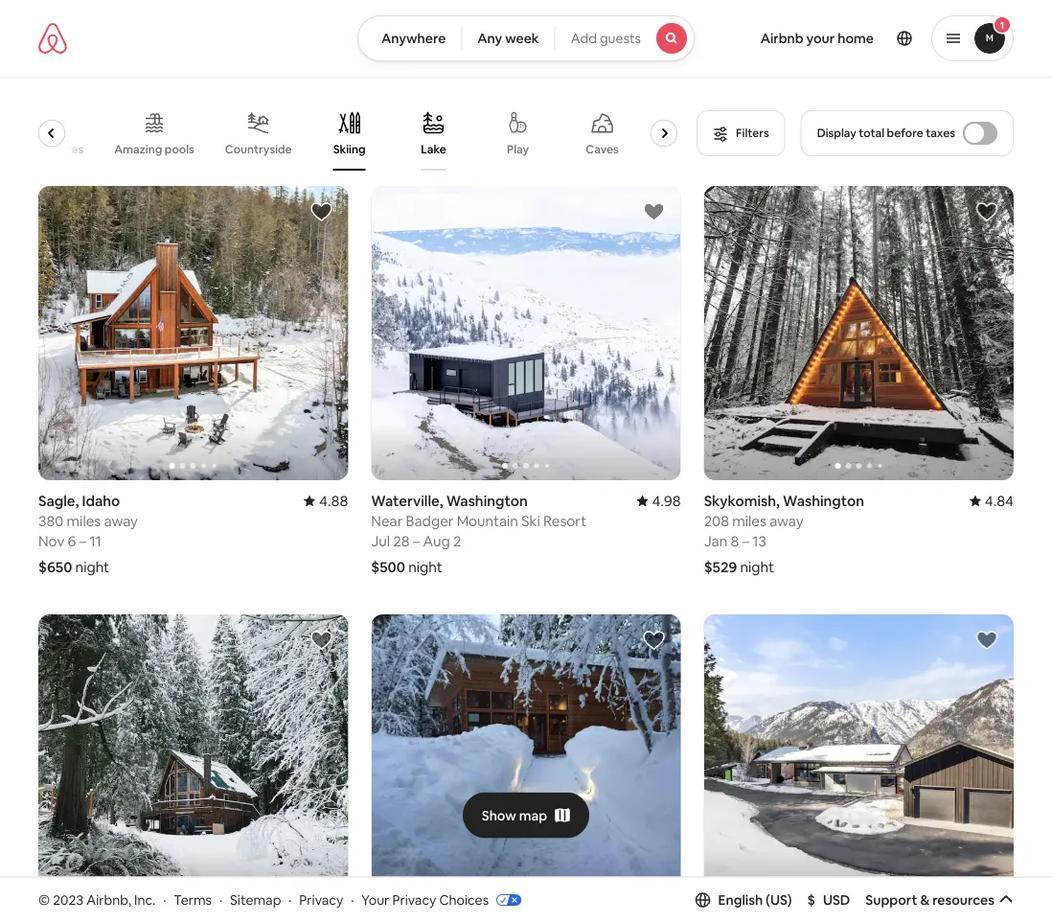 Task type: describe. For each thing, give the bounding box(es) containing it.
airbnb,
[[87, 891, 131, 909]]

home
[[838, 30, 874, 47]]

nov
[[38, 532, 65, 550]]

terms link
[[174, 891, 212, 909]]

4.84 out of 5 average rating image
[[970, 492, 1014, 510]]

waterville,
[[371, 492, 443, 510]]

countryside
[[226, 142, 292, 157]]

28
[[393, 532, 410, 550]]

1
[[1001, 19, 1005, 31]]

miles for 11
[[67, 512, 101, 530]]

guests
[[600, 30, 642, 47]]

© 2023 airbnb, inc. ·
[[38, 891, 166, 909]]

map
[[519, 807, 548, 824]]

before
[[887, 126, 924, 140]]

filters
[[736, 126, 770, 140]]

$
[[808, 891, 816, 909]]

creative
[[0, 142, 44, 157]]

any week button
[[461, 15, 556, 61]]

idaho
[[82, 492, 120, 510]]

your privacy choices
[[362, 891, 489, 909]]

4 · from the left
[[351, 891, 354, 909]]

lake
[[422, 142, 447, 157]]

$529
[[704, 558, 738, 576]]

any
[[478, 30, 503, 47]]

airbnb your home
[[761, 30, 874, 47]]

your
[[362, 891, 390, 909]]

english (us) button
[[696, 891, 793, 909]]

sitemap link
[[230, 891, 281, 909]]

caves
[[587, 142, 620, 157]]

skykomish,
[[704, 492, 780, 510]]

– for nov
[[79, 532, 86, 550]]

night for $650
[[75, 558, 110, 576]]

english
[[719, 891, 763, 909]]

3 · from the left
[[289, 891, 292, 909]]

aug
[[423, 532, 450, 550]]

skiing
[[334, 142, 366, 157]]

terms
[[174, 891, 212, 909]]

add to wishlist: skykomish, washington image
[[976, 200, 999, 223]]

sitemap
[[230, 891, 281, 909]]

jan
[[704, 532, 728, 550]]

show
[[482, 807, 517, 824]]

near
[[371, 512, 403, 530]]

$650
[[38, 558, 72, 576]]

washington for away
[[783, 492, 865, 510]]

2
[[453, 532, 462, 550]]

miles for 13
[[733, 512, 767, 530]]

©
[[38, 891, 50, 909]]

privacy link
[[299, 891, 344, 909]]

away for washington
[[770, 512, 804, 530]]

4.98 out of 5 average rating image
[[637, 492, 681, 510]]

creative spaces
[[0, 142, 84, 157]]

2 · from the left
[[220, 891, 223, 909]]

night inside waterville, washington near badger mountain ski resort jul 28 – aug 2 $500 night
[[409, 558, 443, 576]]

play
[[508, 142, 530, 157]]

badger
[[406, 512, 454, 530]]

380
[[38, 512, 64, 530]]

choices
[[439, 891, 489, 909]]

group containing creative spaces
[[0, 96, 686, 171]]

usd
[[824, 891, 851, 909]]



Task type: locate. For each thing, give the bounding box(es) containing it.
2 washington from the left
[[783, 492, 865, 510]]

support
[[866, 891, 918, 909]]

resort
[[544, 512, 587, 530]]

11
[[90, 532, 101, 550]]

· right terms link
[[220, 891, 223, 909]]

away
[[104, 512, 138, 530], [770, 512, 804, 530]]

miles
[[67, 512, 101, 530], [733, 512, 767, 530]]

– inside skykomish, washington 208 miles away jan 8 – 13 $529 night
[[743, 532, 750, 550]]

1 away from the left
[[104, 512, 138, 530]]

sagle, idaho 380 miles away nov 6 – 11 $650 night
[[38, 492, 138, 576]]

jul
[[371, 532, 390, 550]]

privacy
[[299, 891, 344, 909], [393, 891, 437, 909]]

1 horizontal spatial washington
[[783, 492, 865, 510]]

spaces
[[46, 142, 84, 157]]

any week
[[478, 30, 540, 47]]

– for jan
[[743, 532, 750, 550]]

inc.
[[134, 891, 156, 909]]

add guests
[[571, 30, 642, 47]]

2 away from the left
[[770, 512, 804, 530]]

1 horizontal spatial –
[[413, 532, 420, 550]]

1 privacy from the left
[[299, 891, 344, 909]]

airbnb
[[761, 30, 804, 47]]

– right 28 in the left bottom of the page
[[413, 532, 420, 550]]

filters button
[[697, 110, 786, 156]]

2 – from the left
[[413, 532, 420, 550]]

· left "privacy" link
[[289, 891, 292, 909]]

night inside sagle, idaho 380 miles away nov 6 – 11 $650 night
[[75, 558, 110, 576]]

$ usd
[[808, 891, 851, 909]]

none search field containing anywhere
[[358, 15, 695, 61]]

miles inside sagle, idaho 380 miles away nov 6 – 11 $650 night
[[67, 512, 101, 530]]

1 button
[[932, 15, 1014, 61]]

1 horizontal spatial away
[[770, 512, 804, 530]]

6
[[68, 532, 76, 550]]

total
[[859, 126, 885, 140]]

display total before taxes
[[818, 126, 956, 140]]

0 horizontal spatial miles
[[67, 512, 101, 530]]

1 – from the left
[[79, 532, 86, 550]]

night down "aug"
[[409, 558, 443, 576]]

skykomish, washington 208 miles away jan 8 – 13 $529 night
[[704, 492, 865, 576]]

208
[[704, 512, 730, 530]]

away inside skykomish, washington 208 miles away jan 8 – 13 $529 night
[[770, 512, 804, 530]]

2023
[[53, 891, 84, 909]]

2 miles from the left
[[733, 512, 767, 530]]

&
[[921, 891, 930, 909]]

0 horizontal spatial privacy
[[299, 891, 344, 909]]

–
[[79, 532, 86, 550], [413, 532, 420, 550], [743, 532, 750, 550]]

mountain
[[457, 512, 519, 530]]

washington inside skykomish, washington 208 miles away jan 8 – 13 $529 night
[[783, 492, 865, 510]]

show map
[[482, 807, 548, 824]]

display total before taxes button
[[801, 110, 1014, 156]]

· right inc.
[[163, 891, 166, 909]]

show map button
[[463, 793, 590, 839]]

away inside sagle, idaho 380 miles away nov 6 – 11 $650 night
[[104, 512, 138, 530]]

washington
[[446, 492, 528, 510], [783, 492, 865, 510]]

your
[[807, 30, 835, 47]]

miles down skykomish,
[[733, 512, 767, 530]]

away for idaho
[[104, 512, 138, 530]]

add to wishlist: sagle, idaho image
[[310, 200, 333, 223]]

13
[[753, 532, 767, 550]]

2 night from the left
[[409, 558, 443, 576]]

terms · sitemap · privacy
[[174, 891, 344, 909]]

0 horizontal spatial washington
[[446, 492, 528, 510]]

8
[[731, 532, 739, 550]]

amazing
[[115, 142, 163, 157]]

pools
[[165, 142, 195, 157]]

miles inside skykomish, washington 208 miles away jan 8 – 13 $529 night
[[733, 512, 767, 530]]

anywhere button
[[358, 15, 462, 61]]

1 washington from the left
[[446, 492, 528, 510]]

– inside sagle, idaho 380 miles away nov 6 – 11 $650 night
[[79, 532, 86, 550]]

1 night from the left
[[75, 558, 110, 576]]

(us)
[[766, 891, 793, 909]]

2 add to wishlist: leavenworth, washington image from the left
[[976, 629, 999, 652]]

2 horizontal spatial –
[[743, 532, 750, 550]]

– right 8
[[743, 532, 750, 550]]

washington for mountain
[[446, 492, 528, 510]]

your privacy choices link
[[362, 891, 522, 910]]

2 privacy from the left
[[393, 891, 437, 909]]

4.88 out of 5 average rating image
[[304, 492, 348, 510]]

amazing pools
[[115, 142, 195, 157]]

privacy left the your
[[299, 891, 344, 909]]

display
[[818, 126, 857, 140]]

add to wishlist: leavenworth, washington image
[[643, 629, 666, 652], [976, 629, 999, 652]]

support & resources button
[[866, 891, 1014, 909]]

night inside skykomish, washington 208 miles away jan 8 – 13 $529 night
[[741, 558, 775, 576]]

washington inside waterville, washington near badger mountain ski resort jul 28 – aug 2 $500 night
[[446, 492, 528, 510]]

night
[[75, 558, 110, 576], [409, 558, 443, 576], [741, 558, 775, 576]]

washington up 'mountain'
[[446, 492, 528, 510]]

away down idaho
[[104, 512, 138, 530]]

taxes
[[926, 126, 956, 140]]

away down skykomish,
[[770, 512, 804, 530]]

0 horizontal spatial night
[[75, 558, 110, 576]]

0 horizontal spatial add to wishlist: leavenworth, washington image
[[643, 629, 666, 652]]

support & resources
[[866, 891, 995, 909]]

add
[[571, 30, 597, 47]]

4.84
[[985, 492, 1014, 510]]

night for $529
[[741, 558, 775, 576]]

night down 13
[[741, 558, 775, 576]]

privacy right the your
[[393, 891, 437, 909]]

None search field
[[358, 15, 695, 61]]

waterville, washington near badger mountain ski resort jul 28 – aug 2 $500 night
[[371, 492, 587, 576]]

1 horizontal spatial privacy
[[393, 891, 437, 909]]

sagle,
[[38, 492, 79, 510]]

english (us)
[[719, 891, 793, 909]]

group
[[0, 96, 686, 171], [38, 186, 348, 480], [371, 186, 681, 481], [704, 186, 1014, 481], [38, 615, 348, 909], [371, 615, 681, 909], [704, 615, 1014, 909]]

0 horizontal spatial –
[[79, 532, 86, 550]]

·
[[163, 891, 166, 909], [220, 891, 223, 909], [289, 891, 292, 909], [351, 891, 354, 909]]

· left the your
[[351, 891, 354, 909]]

3 night from the left
[[741, 558, 775, 576]]

anywhere
[[382, 30, 446, 47]]

week
[[505, 30, 540, 47]]

– right "6"
[[79, 532, 86, 550]]

profile element
[[718, 0, 1014, 77]]

1 add to wishlist: leavenworth, washington image from the left
[[643, 629, 666, 652]]

ski
[[522, 512, 540, 530]]

airbnb your home link
[[749, 18, 886, 58]]

resources
[[933, 891, 995, 909]]

2 horizontal spatial night
[[741, 558, 775, 576]]

night down 11
[[75, 558, 110, 576]]

miles up 11
[[67, 512, 101, 530]]

add guests button
[[555, 15, 695, 61]]

3 – from the left
[[743, 532, 750, 550]]

add to wishlist: waterville, washington image
[[643, 200, 666, 223]]

4.88
[[319, 492, 348, 510]]

1 · from the left
[[163, 891, 166, 909]]

$500
[[371, 558, 406, 576]]

1 horizontal spatial add to wishlist: leavenworth, washington image
[[976, 629, 999, 652]]

1 horizontal spatial night
[[409, 558, 443, 576]]

add to wishlist: mount hood village, oregon image
[[310, 629, 333, 652]]

– inside waterville, washington near badger mountain ski resort jul 28 – aug 2 $500 night
[[413, 532, 420, 550]]

4.98
[[652, 492, 681, 510]]

0 horizontal spatial away
[[104, 512, 138, 530]]

1 miles from the left
[[67, 512, 101, 530]]

1 horizontal spatial miles
[[733, 512, 767, 530]]

washington right skykomish,
[[783, 492, 865, 510]]



Task type: vqa. For each thing, say whether or not it's contained in the screenshot.
first Privacy from right
yes



